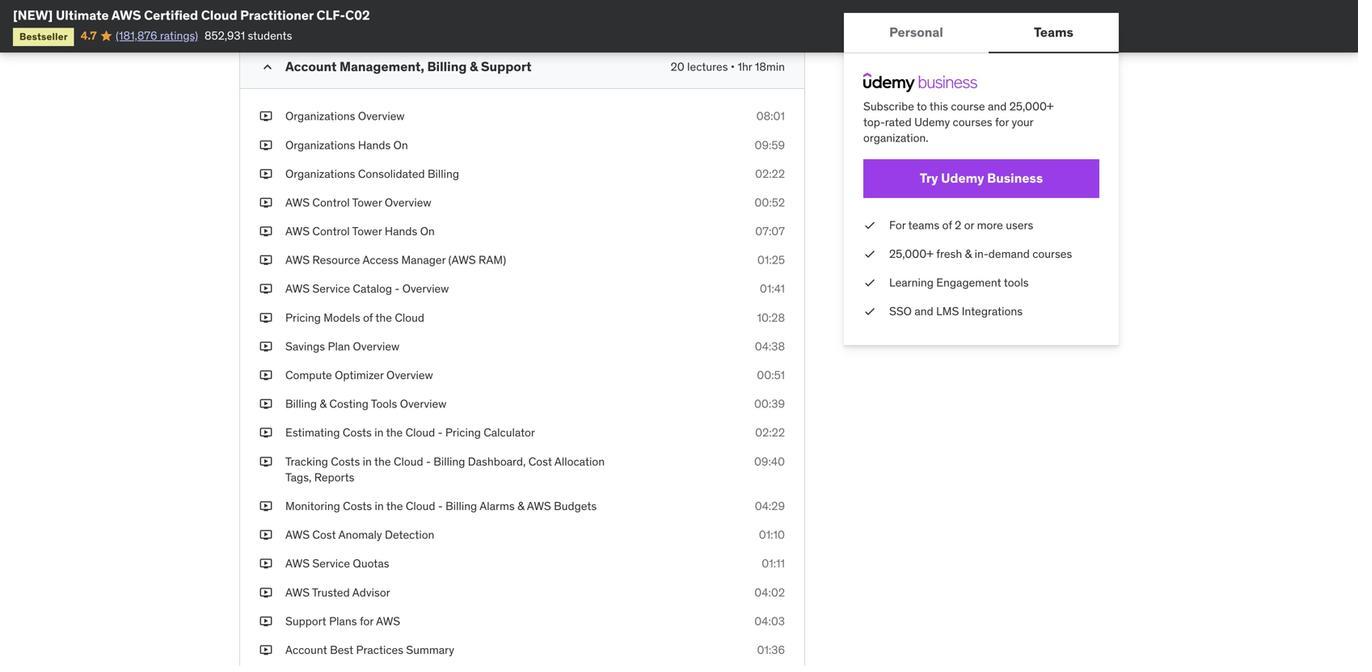 Task type: locate. For each thing, give the bounding box(es) containing it.
cloud
[[201, 7, 237, 23], [395, 310, 425, 325], [406, 426, 435, 440], [394, 454, 424, 469], [406, 499, 436, 514]]

the down catalog
[[376, 310, 392, 325]]

account right small icon
[[286, 58, 337, 75]]

1 vertical spatial udemy
[[942, 170, 985, 187]]

subscribe
[[864, 99, 915, 114]]

billing right consolidated
[[428, 166, 459, 181]]

subscribe to this course and 25,000+ top‑rated udemy courses for your organization.
[[864, 99, 1054, 145]]

overview up organizations hands on
[[358, 109, 405, 123]]

1 control from the top
[[313, 195, 350, 210]]

billing down compute on the bottom of the page
[[286, 397, 317, 411]]

1 horizontal spatial support
[[481, 58, 532, 75]]

aws left budgets
[[527, 499, 551, 514]]

organizations for organizations hands on
[[286, 138, 355, 152]]

on up manager
[[420, 224, 435, 239]]

best
[[330, 643, 354, 658]]

pricing
[[286, 310, 321, 325], [446, 426, 481, 440]]

hands up organizations consolidated billing
[[358, 138, 391, 152]]

quiz
[[378, 11, 401, 25]]

organizations overview
[[286, 109, 405, 123]]

0 vertical spatial on
[[394, 138, 408, 152]]

&
[[470, 58, 478, 75], [965, 247, 972, 261], [320, 397, 327, 411], [518, 499, 525, 514]]

of left the 2
[[943, 218, 953, 232]]

0 horizontal spatial cost
[[313, 528, 336, 542]]

1 account from the top
[[286, 58, 337, 75]]

[new]
[[13, 7, 53, 23]]

compute optimizer overview
[[286, 368, 433, 383]]

2 control from the top
[[313, 224, 350, 239]]

in up anomaly
[[375, 499, 384, 514]]

xsmall image for organizations hands on
[[260, 137, 273, 153]]

ratings)
[[160, 28, 198, 43]]

cloud for calculator
[[406, 426, 435, 440]]

plans
[[329, 614, 357, 629]]

1 vertical spatial account
[[286, 643, 327, 658]]

- for calculator
[[438, 426, 443, 440]]

on
[[394, 138, 408, 152], [420, 224, 435, 239]]

aws control tower overview
[[286, 195, 432, 210]]

account left best at the bottom of the page
[[286, 643, 327, 658]]

1 vertical spatial hands
[[385, 224, 418, 239]]

the down estimating costs in the cloud - pricing calculator
[[374, 454, 391, 469]]

0 horizontal spatial and
[[915, 304, 934, 319]]

2 tower from the top
[[352, 224, 382, 239]]

costs for monitoring
[[343, 499, 372, 514]]

in down tools
[[375, 426, 384, 440]]

aws down aws control tower overview
[[286, 224, 310, 239]]

of right models
[[363, 310, 373, 325]]

25,000+ down the teams
[[890, 247, 934, 261]]

tower down organizations consolidated billing
[[352, 195, 382, 210]]

hands up aws resource access manager (aws ram)
[[385, 224, 418, 239]]

0 vertical spatial courses
[[953, 115, 993, 129]]

tab list
[[844, 13, 1119, 53]]

tower down aws control tower overview
[[352, 224, 382, 239]]

service for quotas
[[313, 557, 350, 571]]

aws control tower hands on
[[286, 224, 435, 239]]

billing up 'monitoring costs in the cloud - billing alarms & aws budgets'
[[434, 454, 465, 469]]

udemy inside subscribe to this course and 25,000+ top‑rated udemy courses for your organization.
[[915, 115, 951, 129]]

- inside tracking costs in the cloud - billing dashboard, cost allocation tags, reports
[[426, 454, 431, 469]]

courses down course
[[953, 115, 993, 129]]

aws left resource
[[286, 253, 310, 267]]

0 horizontal spatial on
[[394, 138, 408, 152]]

0 vertical spatial and
[[988, 99, 1007, 114]]

service up trusted
[[313, 557, 350, 571]]

organizations for organizations consolidated billing
[[286, 166, 355, 181]]

personal button
[[844, 13, 989, 52]]

billing right 'management,'
[[427, 58, 467, 75]]

billing inside tracking costs in the cloud - billing dashboard, cost allocation tags, reports
[[434, 454, 465, 469]]

cloud up 852,931
[[201, 7, 237, 23]]

control up aws control tower hands on
[[313, 195, 350, 210]]

aws up (181,876
[[112, 7, 141, 23]]

costs down costing
[[343, 426, 372, 440]]

overview up estimating costs in the cloud - pricing calculator
[[400, 397, 447, 411]]

2 02:22 from the top
[[756, 426, 785, 440]]

- down tracking costs in the cloud - billing dashboard, cost allocation tags, reports
[[438, 499, 443, 514]]

xsmall image for support plans for aws
[[260, 614, 273, 630]]

and
[[988, 99, 1007, 114], [915, 304, 934, 319]]

udemy
[[915, 115, 951, 129], [942, 170, 985, 187]]

0 vertical spatial udemy
[[915, 115, 951, 129]]

xsmall image
[[260, 109, 273, 124], [260, 195, 273, 211], [864, 246, 877, 262], [260, 252, 273, 268], [864, 275, 877, 291], [260, 281, 273, 297], [864, 304, 877, 320], [260, 339, 273, 355], [260, 368, 273, 383], [260, 396, 273, 412], [260, 454, 273, 470], [260, 499, 273, 514], [260, 556, 273, 572]]

1 vertical spatial control
[[313, 224, 350, 239]]

hands
[[358, 138, 391, 152], [385, 224, 418, 239]]

25,000+ fresh & in-demand courses
[[890, 247, 1073, 261]]

0 vertical spatial control
[[313, 195, 350, 210]]

2 organizations from the top
[[286, 138, 355, 152]]

xsmall image for organizations consolidated billing
[[260, 166, 273, 182]]

1 horizontal spatial courses
[[1033, 247, 1073, 261]]

0 vertical spatial account
[[286, 58, 337, 75]]

1 vertical spatial 02:22
[[756, 426, 785, 440]]

0 vertical spatial of
[[943, 218, 953, 232]]

organizations down organizations overview
[[286, 138, 355, 152]]

2 vertical spatial in
[[375, 499, 384, 514]]

demand
[[989, 247, 1030, 261]]

1 vertical spatial tower
[[352, 224, 382, 239]]

support plans for aws
[[286, 614, 400, 629]]

02:22 down 09:59
[[756, 166, 785, 181]]

1 tower from the top
[[352, 195, 382, 210]]

1 vertical spatial of
[[363, 310, 373, 325]]

pricing up tracking costs in the cloud - billing dashboard, cost allocation tags, reports
[[446, 426, 481, 440]]

3 organizations from the top
[[286, 166, 355, 181]]

learning
[[331, 11, 376, 25], [890, 275, 934, 290]]

control up resource
[[313, 224, 350, 239]]

cost
[[529, 454, 552, 469], [313, 528, 336, 542]]

the down tools
[[386, 426, 403, 440]]

aws service quotas
[[286, 557, 389, 571]]

aws for aws service quotas
[[286, 557, 310, 571]]

0 vertical spatial 25,000+
[[1010, 99, 1054, 114]]

tower for overview
[[352, 195, 382, 210]]

1 service from the top
[[313, 282, 350, 296]]

aws resource access manager (aws ram)
[[286, 253, 506, 267]]

costs inside tracking costs in the cloud - billing dashboard, cost allocation tags, reports
[[331, 454, 360, 469]]

2 vertical spatial costs
[[343, 499, 372, 514]]

in down estimating costs in the cloud - pricing calculator
[[363, 454, 372, 469]]

xsmall image
[[260, 10, 273, 26], [260, 137, 273, 153], [260, 166, 273, 182], [864, 217, 877, 233], [260, 224, 273, 240], [260, 310, 273, 326], [260, 425, 273, 441], [260, 527, 273, 543], [260, 585, 273, 601], [260, 614, 273, 630], [260, 643, 273, 658]]

cloud inside tracking costs in the cloud - billing dashboard, cost allocation tags, reports
[[394, 454, 424, 469]]

budgets
[[554, 499, 597, 514]]

04:03
[[755, 614, 785, 629]]

in
[[375, 426, 384, 440], [363, 454, 372, 469], [375, 499, 384, 514]]

20 lectures • 1hr 18min
[[671, 60, 785, 74]]

1 vertical spatial service
[[313, 557, 350, 571]]

1 vertical spatial in
[[363, 454, 372, 469]]

organizations up organizations hands on
[[286, 109, 355, 123]]

cost down monitoring
[[313, 528, 336, 542]]

support
[[481, 58, 532, 75], [286, 614, 327, 629]]

overview down manager
[[403, 282, 449, 296]]

1 horizontal spatial cost
[[529, 454, 552, 469]]

1 vertical spatial on
[[420, 224, 435, 239]]

and right course
[[988, 99, 1007, 114]]

fresh
[[937, 247, 963, 261]]

overview down consolidated
[[385, 195, 432, 210]]

aws up aws control tower hands on
[[286, 195, 310, 210]]

- down estimating costs in the cloud - pricing calculator
[[426, 454, 431, 469]]

1 vertical spatial courses
[[1033, 247, 1073, 261]]

for left your
[[996, 115, 1010, 129]]

c02
[[345, 7, 370, 23]]

aws service catalog - overview
[[286, 282, 449, 296]]

try
[[920, 170, 939, 187]]

the up "detection" on the left
[[387, 499, 403, 514]]

aws
[[112, 7, 141, 23], [286, 195, 310, 210], [286, 224, 310, 239], [286, 253, 310, 267], [286, 282, 310, 296], [527, 499, 551, 514], [286, 528, 310, 542], [286, 557, 310, 571], [286, 585, 310, 600], [376, 614, 400, 629]]

25,000+
[[1010, 99, 1054, 114], [890, 247, 934, 261]]

1 vertical spatial organizations
[[286, 138, 355, 152]]

catalog
[[353, 282, 392, 296]]

small image
[[260, 59, 276, 75]]

aws up aws trusted advisor
[[286, 557, 310, 571]]

0 vertical spatial tower
[[352, 195, 382, 210]]

estimating
[[286, 426, 340, 440]]

in for monitoring
[[375, 499, 384, 514]]

0 vertical spatial cost
[[529, 454, 552, 469]]

- for alarms
[[438, 499, 443, 514]]

(aws
[[449, 253, 476, 267]]

of for 2
[[943, 218, 953, 232]]

courses right demand
[[1033, 247, 1073, 261]]

aws up savings
[[286, 282, 310, 296]]

in inside tracking costs in the cloud - billing dashboard, cost allocation tags, reports
[[363, 454, 372, 469]]

costs up reports
[[331, 454, 360, 469]]

aws for aws cost anomaly detection
[[286, 528, 310, 542]]

18min
[[755, 60, 785, 74]]

1 vertical spatial support
[[286, 614, 327, 629]]

for
[[996, 115, 1010, 129], [360, 614, 374, 629]]

00:51
[[757, 368, 785, 383]]

0 horizontal spatial support
[[286, 614, 327, 629]]

xsmall image for billing & costing tools overview
[[260, 396, 273, 412]]

02:22 down 00:39 at the right of page
[[756, 426, 785, 440]]

and right sso
[[915, 304, 934, 319]]

1 vertical spatial 25,000+
[[890, 247, 934, 261]]

learning up sso
[[890, 275, 934, 290]]

1 horizontal spatial on
[[420, 224, 435, 239]]

organizations down organizations hands on
[[286, 166, 355, 181]]

2 service from the top
[[313, 557, 350, 571]]

20
[[671, 60, 685, 74]]

2 account from the top
[[286, 643, 327, 658]]

on up consolidated
[[394, 138, 408, 152]]

service down resource
[[313, 282, 350, 296]]

aws down monitoring
[[286, 528, 310, 542]]

10:28
[[757, 310, 785, 325]]

try udemy business link
[[864, 159, 1100, 198]]

0 vertical spatial costs
[[343, 426, 372, 440]]

1 horizontal spatial 25,000+
[[1010, 99, 1054, 114]]

0 horizontal spatial courses
[[953, 115, 993, 129]]

-
[[395, 282, 400, 296], [438, 426, 443, 440], [426, 454, 431, 469], [438, 499, 443, 514]]

0 horizontal spatial for
[[360, 614, 374, 629]]

0 vertical spatial pricing
[[286, 310, 321, 325]]

1 organizations from the top
[[286, 109, 355, 123]]

models
[[324, 310, 360, 325]]

0 vertical spatial for
[[996, 115, 1010, 129]]

costs up aws cost anomaly detection
[[343, 499, 372, 514]]

0 vertical spatial 02:22
[[756, 166, 785, 181]]

1 horizontal spatial of
[[943, 218, 953, 232]]

pricing up savings
[[286, 310, 321, 325]]

certified
[[144, 7, 198, 23]]

control for aws control tower overview
[[313, 195, 350, 210]]

learning engagement tools
[[890, 275, 1029, 290]]

organizations for organizations overview
[[286, 109, 355, 123]]

aws cost anomaly detection
[[286, 528, 435, 542]]

for right plans
[[360, 614, 374, 629]]

00:39
[[755, 397, 785, 411]]

cloud for c02
[[201, 7, 237, 23]]

25,000+ up your
[[1010, 99, 1054, 114]]

of
[[943, 218, 953, 232], [363, 310, 373, 325]]

udemy right try
[[942, 170, 985, 187]]

1 vertical spatial pricing
[[446, 426, 481, 440]]

cloud down estimating costs in the cloud - pricing calculator
[[394, 454, 424, 469]]

0 vertical spatial learning
[[331, 11, 376, 25]]

0 horizontal spatial 25,000+
[[890, 247, 934, 261]]

tower for hands
[[352, 224, 382, 239]]

overview
[[358, 109, 405, 123], [385, 195, 432, 210], [403, 282, 449, 296], [353, 339, 400, 354], [387, 368, 433, 383], [400, 397, 447, 411]]

aws trusted advisor
[[286, 585, 390, 600]]

xsmall image for monitoring costs in the cloud - billing alarms & aws budgets
[[260, 499, 273, 514]]

control
[[313, 195, 350, 210], [313, 224, 350, 239]]

learning left quiz
[[331, 11, 376, 25]]

cloud up "detection" on the left
[[406, 499, 436, 514]]

0 horizontal spatial learning
[[331, 11, 376, 25]]

account for account management, billing & support
[[286, 58, 337, 75]]

try udemy business
[[920, 170, 1044, 187]]

cloud up tracking costs in the cloud - billing dashboard, cost allocation tags, reports
[[406, 426, 435, 440]]

0 horizontal spatial of
[[363, 310, 373, 325]]

1 horizontal spatial pricing
[[446, 426, 481, 440]]

- up tracking costs in the cloud - billing dashboard, cost allocation tags, reports
[[438, 426, 443, 440]]

this
[[930, 99, 949, 114]]

1 horizontal spatial for
[[996, 115, 1010, 129]]

advisor
[[352, 585, 390, 600]]

0 vertical spatial service
[[313, 282, 350, 296]]

0 vertical spatial organizations
[[286, 109, 355, 123]]

udemy down "this"
[[915, 115, 951, 129]]

the
[[376, 310, 392, 325], [386, 426, 403, 440], [374, 454, 391, 469], [387, 499, 403, 514]]

0 horizontal spatial pricing
[[286, 310, 321, 325]]

cost left allocation
[[529, 454, 552, 469]]

1 horizontal spatial learning
[[890, 275, 934, 290]]

aws left trusted
[[286, 585, 310, 600]]

2 vertical spatial organizations
[[286, 166, 355, 181]]

account best practices summary
[[286, 643, 454, 658]]

xsmall image for aws service quotas
[[260, 556, 273, 572]]

consolidated
[[358, 166, 425, 181]]

1 horizontal spatial and
[[988, 99, 1007, 114]]

1 vertical spatial costs
[[331, 454, 360, 469]]

04:02
[[755, 585, 785, 600]]

0 vertical spatial in
[[375, 426, 384, 440]]

the inside tracking costs in the cloud - billing dashboard, cost allocation tags, reports
[[374, 454, 391, 469]]

costs for estimating
[[343, 426, 372, 440]]

costs
[[343, 426, 372, 440], [331, 454, 360, 469], [343, 499, 372, 514]]



Task type: describe. For each thing, give the bounding box(es) containing it.
in for tracking
[[363, 454, 372, 469]]

xsmall image for aws control tower overview
[[260, 195, 273, 211]]

anomaly
[[339, 528, 382, 542]]

your
[[1012, 115, 1034, 129]]

optimizer
[[335, 368, 384, 383]]

sso and lms integrations
[[890, 304, 1023, 319]]

09:59
[[755, 138, 785, 152]]

1 vertical spatial for
[[360, 614, 374, 629]]

practices
[[356, 643, 404, 658]]

udemy inside 'link'
[[942, 170, 985, 187]]

08:01
[[757, 109, 785, 123]]

users
[[1006, 218, 1034, 232]]

overview up tools
[[387, 368, 433, 383]]

for teams of 2 or more users
[[890, 218, 1034, 232]]

organizations consolidated billing
[[286, 166, 459, 181]]

04:29
[[755, 499, 785, 514]]

0 vertical spatial support
[[481, 58, 532, 75]]

4.7
[[81, 28, 97, 43]]

course
[[951, 99, 986, 114]]

students
[[248, 28, 292, 43]]

lectures
[[688, 60, 728, 74]]

aws for aws trusted advisor
[[286, 585, 310, 600]]

(181,876 ratings)
[[116, 28, 198, 43]]

billing left alarms
[[446, 499, 477, 514]]

account for account best practices summary
[[286, 643, 327, 658]]

courses inside subscribe to this course and 25,000+ top‑rated udemy courses for your organization.
[[953, 115, 993, 129]]

xsmall image for account best practices summary
[[260, 643, 273, 658]]

machine
[[286, 11, 328, 25]]

the for tracking
[[374, 454, 391, 469]]

ultimate
[[56, 7, 109, 23]]

service for catalog
[[313, 282, 350, 296]]

quotas
[[353, 557, 389, 571]]

integrations
[[962, 304, 1023, 319]]

1 02:22 from the top
[[756, 166, 785, 181]]

the for monitoring
[[387, 499, 403, 514]]

or
[[965, 218, 975, 232]]

•
[[731, 60, 735, 74]]

costing
[[330, 397, 369, 411]]

for inside subscribe to this course and 25,000+ top‑rated udemy courses for your organization.
[[996, 115, 1010, 129]]

engagement
[[937, 275, 1002, 290]]

resource
[[313, 253, 360, 267]]

01:41
[[760, 282, 785, 296]]

lms
[[937, 304, 960, 319]]

aws for aws control tower overview
[[286, 195, 310, 210]]

tracking costs in the cloud - billing dashboard, cost allocation tags, reports
[[286, 454, 605, 485]]

access
[[363, 253, 399, 267]]

01:10
[[759, 528, 785, 542]]

more
[[978, 218, 1004, 232]]

aws up practices
[[376, 614, 400, 629]]

management,
[[340, 58, 425, 75]]

cost inside tracking costs in the cloud - billing dashboard, cost allocation tags, reports
[[529, 454, 552, 469]]

for
[[890, 218, 906, 232]]

01:25
[[758, 253, 785, 267]]

aws for aws resource access manager (aws ram)
[[286, 253, 310, 267]]

xsmall image for aws cost anomaly detection
[[260, 527, 273, 543]]

pricing models of the cloud
[[286, 310, 425, 325]]

xsmall image for compute optimizer overview
[[260, 368, 273, 383]]

savings
[[286, 339, 325, 354]]

xsmall image for estimating costs in the cloud - pricing calculator
[[260, 425, 273, 441]]

1hr
[[738, 60, 753, 74]]

xsmall image for aws resource access manager (aws ram)
[[260, 252, 273, 268]]

top‑rated
[[864, 115, 912, 129]]

2
[[955, 218, 962, 232]]

dashboard,
[[468, 454, 526, 469]]

1 vertical spatial and
[[915, 304, 934, 319]]

09:40
[[755, 454, 785, 469]]

xsmall image for savings plan overview
[[260, 339, 273, 355]]

tools
[[371, 397, 397, 411]]

summary
[[406, 643, 454, 658]]

costs for tracking
[[331, 454, 360, 469]]

04:38
[[755, 339, 785, 354]]

billing & costing tools overview
[[286, 397, 447, 411]]

practitioner
[[240, 7, 314, 23]]

compute
[[286, 368, 332, 383]]

plan
[[328, 339, 350, 354]]

detection
[[385, 528, 435, 542]]

business
[[988, 170, 1044, 187]]

organizations hands on
[[286, 138, 408, 152]]

teams button
[[989, 13, 1119, 52]]

alarms
[[480, 499, 515, 514]]

1 vertical spatial learning
[[890, 275, 934, 290]]

tags,
[[286, 470, 312, 485]]

allocation
[[555, 454, 605, 469]]

aws for aws service catalog - overview
[[286, 282, 310, 296]]

udemy business image
[[864, 73, 978, 92]]

teams
[[1034, 24, 1074, 40]]

xsmall image for aws service catalog - overview
[[260, 281, 273, 297]]

- right catalog
[[395, 282, 400, 296]]

1 vertical spatial cost
[[313, 528, 336, 542]]

machine learning quiz
[[286, 11, 401, 25]]

the for pricing
[[376, 310, 392, 325]]

the for estimating
[[386, 426, 403, 440]]

xsmall image for aws trusted advisor
[[260, 585, 273, 601]]

of for the
[[363, 310, 373, 325]]

cloud down aws service catalog - overview
[[395, 310, 425, 325]]

in for estimating
[[375, 426, 384, 440]]

monitoring
[[286, 499, 340, 514]]

xsmall image for pricing models of the cloud
[[260, 310, 273, 326]]

clf-
[[317, 7, 345, 23]]

tab list containing personal
[[844, 13, 1119, 53]]

and inside subscribe to this course and 25,000+ top‑rated udemy courses for your organization.
[[988, 99, 1007, 114]]

xsmall image for tracking costs in the cloud - billing dashboard, cost allocation tags, reports
[[260, 454, 273, 470]]

01:36
[[757, 643, 785, 658]]

manager
[[402, 253, 446, 267]]

trusted
[[312, 585, 350, 600]]

aws for aws control tower hands on
[[286, 224, 310, 239]]

cloud for alarms
[[406, 499, 436, 514]]

01:11
[[762, 557, 785, 571]]

852,931 students
[[205, 28, 292, 43]]

(181,876
[[116, 28, 157, 43]]

- for dashboard,
[[426, 454, 431, 469]]

sso
[[890, 304, 912, 319]]

xsmall image for aws control tower hands on
[[260, 224, 273, 240]]

25,000+ inside subscribe to this course and 25,000+ top‑rated udemy courses for your organization.
[[1010, 99, 1054, 114]]

cloud for dashboard,
[[394, 454, 424, 469]]

organization.
[[864, 131, 929, 145]]

personal
[[890, 24, 944, 40]]

07:07
[[756, 224, 785, 239]]

[new] ultimate aws certified cloud practitioner clf-c02
[[13, 7, 370, 23]]

control for aws control tower hands on
[[313, 224, 350, 239]]

bestseller
[[19, 30, 68, 43]]

0 vertical spatial hands
[[358, 138, 391, 152]]

overview up optimizer
[[353, 339, 400, 354]]

ram)
[[479, 253, 506, 267]]

xsmall image for organizations overview
[[260, 109, 273, 124]]

in-
[[975, 247, 989, 261]]



Task type: vqa. For each thing, say whether or not it's contained in the screenshot.
topmost the Cost
yes



